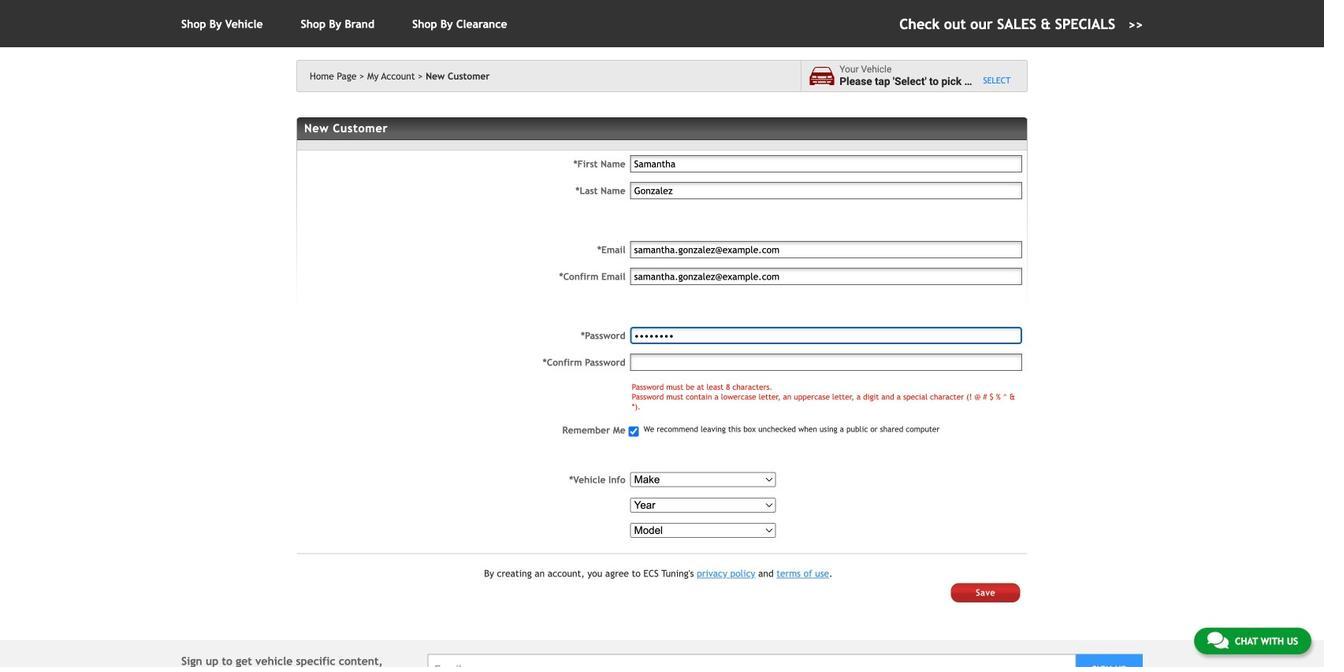 Task type: vqa. For each thing, say whether or not it's contained in the screenshot.
option
yes



Task type: locate. For each thing, give the bounding box(es) containing it.
None text field
[[631, 182, 1023, 200]]

None password field
[[631, 327, 1023, 345], [631, 354, 1023, 371], [631, 327, 1023, 345], [631, 354, 1023, 371]]

None text field
[[631, 155, 1023, 173], [631, 241, 1023, 259], [631, 268, 1023, 285], [631, 155, 1023, 173], [631, 241, 1023, 259], [631, 268, 1023, 285]]

None submit
[[952, 584, 1021, 603]]

None checkbox
[[629, 427, 639, 437]]

Email email field
[[428, 655, 1077, 668]]



